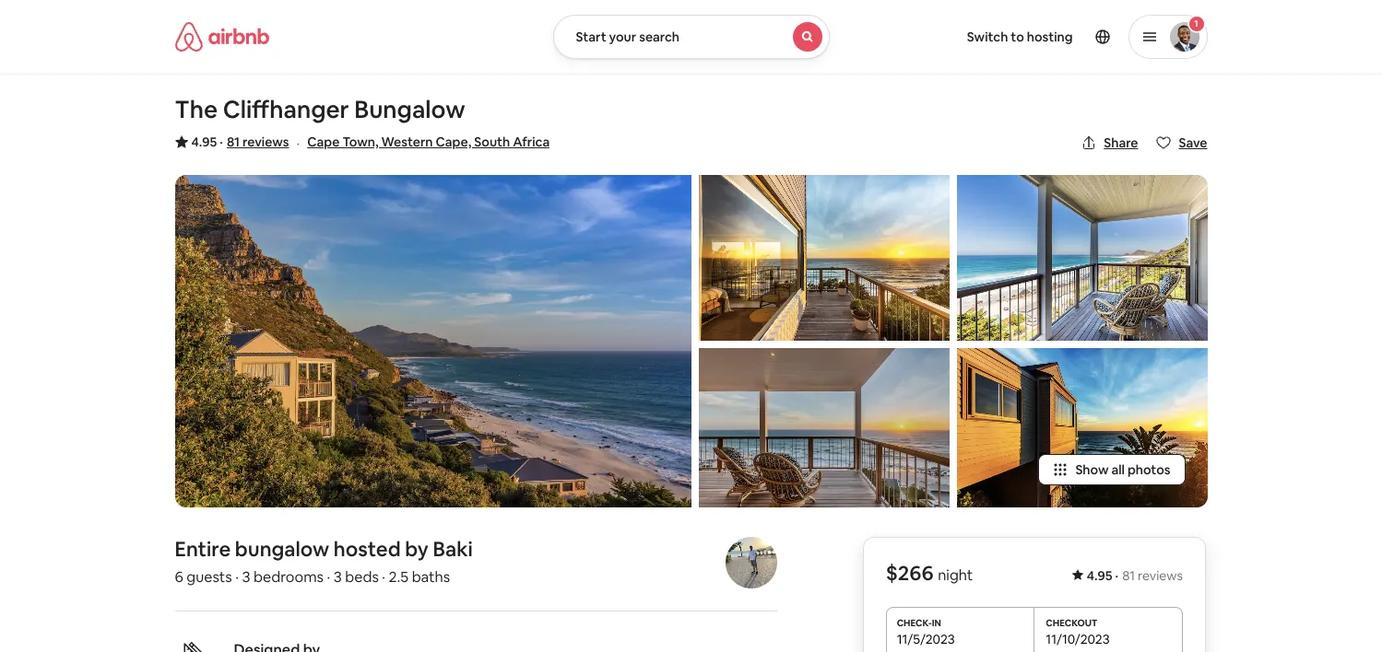 Task type: describe. For each thing, give the bounding box(es) containing it.
sunset at the cliffhanger!! image
[[699, 349, 950, 508]]

search
[[639, 29, 680, 45]]

the cliffhanger bungalow
[[175, 94, 465, 125]]

photos
[[1128, 462, 1171, 478]]

1 3 from the left
[[242, 568, 250, 587]]

1 button
[[1128, 15, 1208, 59]]

all
[[1112, 462, 1125, 478]]

1 horizontal spatial 81
[[1123, 568, 1136, 585]]

11/10/2023
[[1047, 632, 1111, 648]]

0 vertical spatial reviews
[[243, 134, 289, 150]]

Start your search search field
[[553, 15, 830, 59]]

0 horizontal spatial 4.95
[[191, 134, 217, 150]]

share
[[1104, 135, 1139, 151]]

81 reviews button
[[227, 133, 289, 151]]

show
[[1076, 462, 1109, 478]]

1
[[1195, 18, 1199, 30]]

share button
[[1075, 127, 1146, 159]]

switch
[[967, 29, 1008, 45]]

bungalow
[[235, 537, 329, 562]]

0 vertical spatial 4.95 · 81 reviews
[[191, 134, 289, 150]]

6
[[175, 568, 183, 587]]

to
[[1011, 29, 1024, 45]]

africa
[[513, 134, 550, 150]]

guests
[[187, 568, 232, 587]]

cape
[[307, 134, 340, 150]]

town,
[[343, 134, 379, 150]]

night
[[939, 566, 974, 585]]

· cape town, western cape, south africa
[[297, 134, 550, 153]]

the cliffhanger bungalow image 4 image
[[957, 175, 1208, 342]]

switch to hosting
[[967, 29, 1073, 45]]

your
[[609, 29, 637, 45]]

$266
[[886, 561, 934, 586]]

profile element
[[852, 0, 1208, 74]]

cape,
[[436, 134, 472, 150]]

hosted
[[334, 537, 401, 562]]

the facade of the house and sunset image
[[957, 349, 1208, 508]]

1 horizontal spatial 4.95 · 81 reviews
[[1088, 568, 1184, 585]]



Task type: vqa. For each thing, say whether or not it's contained in the screenshot.
30 button to the right
no



Task type: locate. For each thing, give the bounding box(es) containing it.
4.95
[[191, 134, 217, 150], [1088, 568, 1113, 585]]

beds
[[345, 568, 379, 587]]

1 vertical spatial 81
[[1123, 568, 1136, 585]]

start your search
[[576, 29, 680, 45]]

1 horizontal spatial 4.95
[[1088, 568, 1113, 585]]

0 horizontal spatial 4.95 · 81 reviews
[[191, 134, 289, 150]]

4.95 up 11/10/2023
[[1088, 568, 1113, 585]]

baths
[[412, 568, 450, 587]]

$266 night
[[886, 561, 974, 586]]

0 horizontal spatial reviews
[[243, 134, 289, 150]]

learn more about the host, baki. image
[[726, 538, 777, 589], [726, 538, 777, 589]]

4.95 down the the
[[191, 134, 217, 150]]

save
[[1179, 135, 1208, 151]]

3 right guests
[[242, 568, 250, 587]]

1 horizontal spatial reviews
[[1139, 568, 1184, 585]]

81
[[227, 134, 240, 150], [1123, 568, 1136, 585]]

3
[[242, 568, 250, 587], [334, 568, 342, 587]]

1 vertical spatial 4.95
[[1088, 568, 1113, 585]]

2.5
[[389, 568, 409, 587]]

bungalow
[[354, 94, 465, 125]]

reviews
[[243, 134, 289, 150], [1139, 568, 1184, 585]]

4.95 · 81 reviews down the the
[[191, 134, 289, 150]]

facade of the house and fynbos garden with sea views. image
[[175, 175, 691, 508]]

start
[[576, 29, 607, 45]]

bedrooms
[[254, 568, 324, 587]]

2 3 from the left
[[334, 568, 342, 587]]

3 left beds
[[334, 568, 342, 587]]

1 horizontal spatial 3
[[334, 568, 342, 587]]

start your search button
[[553, 15, 830, 59]]

1 vertical spatial reviews
[[1139, 568, 1184, 585]]

·
[[220, 134, 223, 150], [297, 134, 300, 153], [235, 568, 239, 587], [327, 568, 330, 587], [382, 568, 386, 587], [1116, 568, 1119, 585]]

0 vertical spatial 81
[[227, 134, 240, 150]]

save button
[[1150, 127, 1215, 159]]

cliffhanger
[[223, 94, 349, 125]]

1 vertical spatial 4.95 · 81 reviews
[[1088, 568, 1184, 585]]

0 horizontal spatial 3
[[242, 568, 250, 587]]

0 horizontal spatial 81
[[227, 134, 240, 150]]

switch to hosting link
[[956, 18, 1084, 56]]

0 vertical spatial 4.95
[[191, 134, 217, 150]]

show all photos
[[1076, 462, 1171, 478]]

hosting
[[1027, 29, 1073, 45]]

facade of the house -lower terrace image
[[699, 175, 950, 342]]

show all photos button
[[1039, 455, 1186, 486]]

cape town, western cape, south africa button
[[307, 131, 550, 153]]

entire
[[175, 537, 231, 562]]

by baki
[[405, 537, 473, 562]]

the
[[175, 94, 218, 125]]

4.95 · 81 reviews up 11/10/2023
[[1088, 568, 1184, 585]]

western
[[381, 134, 433, 150]]

south
[[474, 134, 510, 150]]

11/5/2023
[[898, 632, 956, 648]]

entire bungalow hosted by baki 6 guests · 3 bedrooms · 3 beds · 2.5 baths
[[175, 537, 473, 587]]

4.95 · 81 reviews
[[191, 134, 289, 150], [1088, 568, 1184, 585]]



